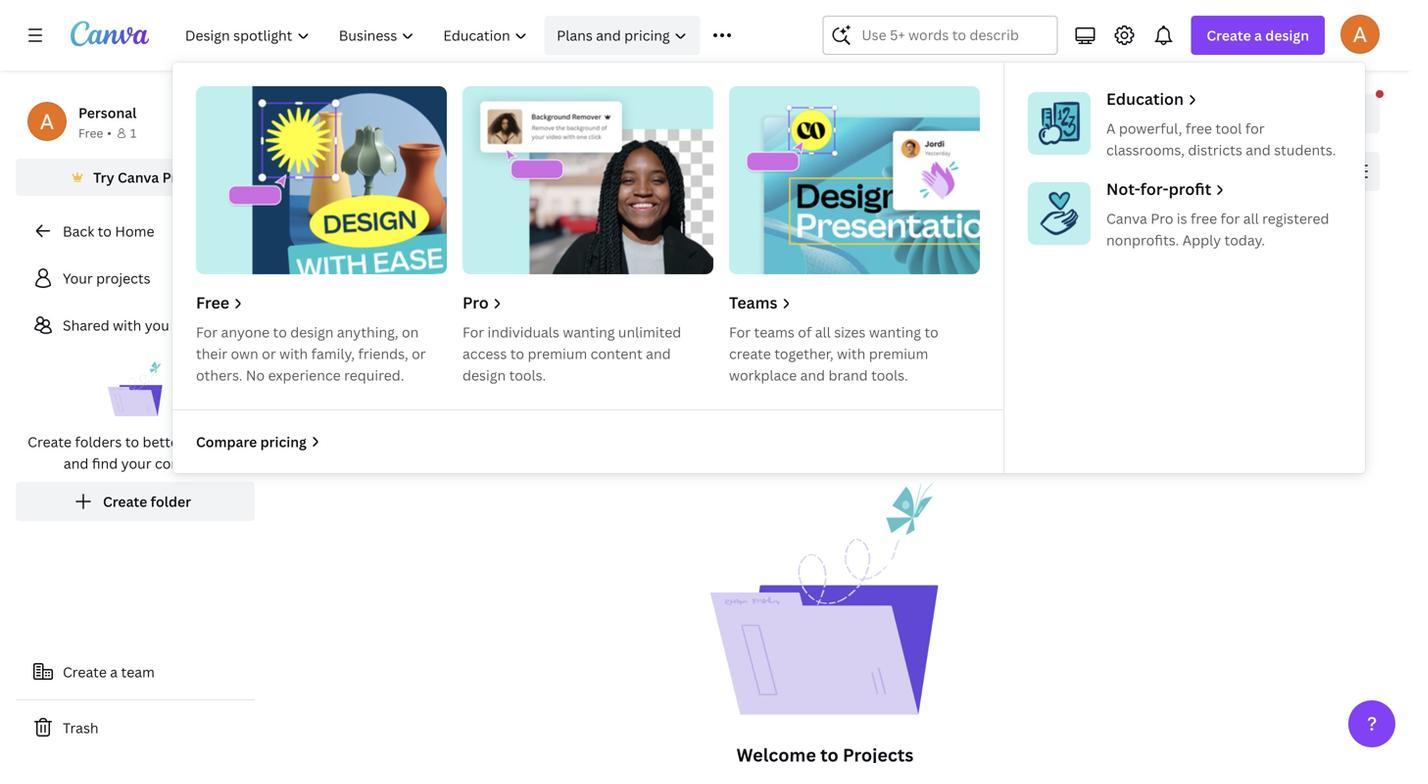 Task type: describe. For each thing, give the bounding box(es) containing it.
teams
[[754, 323, 795, 341]]

to right back
[[98, 222, 112, 241]]

free inside canva pro is free for all registered nonprofits. apply today.
[[1191, 209, 1217, 228]]

create folder
[[103, 492, 191, 511]]

pricing inside popup button
[[624, 26, 670, 45]]

try canva pro
[[93, 168, 185, 187]]

with for free
[[279, 344, 308, 363]]

back to home
[[63, 222, 154, 241]]

free for free
[[196, 292, 229, 313]]

Search search field
[[862, 17, 1018, 54]]

for teams of all sizes wanting to create together, with premium workplace and brand tools.
[[729, 323, 938, 385]]

on
[[402, 323, 419, 341]]

trash
[[63, 719, 99, 737]]

for for education
[[1245, 119, 1265, 138]]

to inside for individuals wanting unlimited access to premium content and design tools.
[[510, 344, 524, 363]]

anyone
[[221, 323, 270, 341]]

for anyone to design anything, on their own or with family, friends, or others. no experience required.
[[196, 323, 426, 385]]

required.
[[344, 366, 404, 385]]

create for create folder
[[103, 492, 147, 511]]

compare pricing
[[196, 433, 307, 451]]

own
[[231, 344, 258, 363]]

their
[[196, 344, 227, 363]]

design inside for individuals wanting unlimited access to premium content and design tools.
[[462, 366, 506, 385]]

for for teams
[[729, 323, 751, 341]]

pricing inside menu
[[260, 433, 307, 451]]

unlimited
[[618, 323, 681, 341]]

create a design button
[[1191, 16, 1325, 55]]

not-
[[1106, 178, 1140, 199]]

profit
[[1169, 178, 1211, 199]]

create folder button
[[16, 482, 255, 521]]

workplace
[[729, 366, 797, 385]]

add new
[[1306, 104, 1364, 123]]

plans and pricing
[[557, 26, 670, 45]]

plans and pricing menu
[[172, 63, 1365, 473]]

try canva pro button
[[16, 159, 255, 196]]

canva pro is free for all registered nonprofits. apply today.
[[1106, 209, 1329, 249]]

for-
[[1140, 178, 1169, 199]]

premium inside for teams of all sizes wanting to create together, with premium workplace and brand tools.
[[869, 344, 928, 363]]

tools. inside for individuals wanting unlimited access to premium content and design tools.
[[509, 366, 546, 385]]

list containing your projects
[[16, 259, 255, 521]]

family,
[[311, 344, 355, 363]]

create
[[729, 344, 771, 363]]

no
[[246, 366, 265, 385]]

and inside the create folders to better organize and find your content
[[64, 454, 89, 473]]

and inside for teams of all sizes wanting to create together, with premium workplace and brand tools.
[[800, 366, 825, 385]]

free •
[[78, 125, 112, 141]]

2 or from the left
[[412, 344, 426, 363]]

and inside a powerful, free tool for classrooms, districts and students.
[[1246, 141, 1271, 159]]

all inside canva pro is free for all registered nonprofits. apply today.
[[1243, 209, 1259, 228]]

create a design
[[1207, 26, 1309, 45]]

plans and pricing button
[[544, 16, 700, 55]]

education
[[1106, 88, 1184, 109]]

teams
[[729, 292, 777, 313]]

nonprofits.
[[1106, 231, 1179, 249]]

design inside for anyone to design anything, on their own or with family, friends, or others. no experience required.
[[290, 323, 334, 341]]

for for pro
[[462, 323, 484, 341]]

wanting inside for teams of all sizes wanting to create together, with premium workplace and brand tools.
[[869, 323, 921, 341]]

organize
[[187, 433, 243, 451]]

create for create folders to better organize and find your content
[[28, 433, 72, 451]]

create a team
[[63, 663, 155, 681]]

apple lee image
[[1340, 14, 1380, 54]]

create folders to better organize and find your content
[[28, 433, 243, 473]]

try
[[93, 168, 114, 187]]

1
[[130, 125, 136, 141]]

apply
[[1182, 231, 1221, 249]]

shared with you
[[63, 316, 169, 335]]

with inside 'link'
[[113, 316, 141, 335]]

content inside the create folders to better organize and find your content
[[155, 454, 207, 473]]

canva inside button
[[118, 168, 159, 187]]

brand
[[828, 366, 868, 385]]

others.
[[196, 366, 242, 385]]

better
[[143, 433, 184, 451]]

new
[[1337, 104, 1364, 123]]

of
[[798, 323, 812, 341]]

for individuals wanting unlimited access to premium content and design tools.
[[462, 323, 681, 385]]

create a team button
[[16, 653, 255, 692]]

content inside for individuals wanting unlimited access to premium content and design tools.
[[590, 344, 643, 363]]

not-for-profit
[[1106, 178, 1211, 199]]

you
[[145, 316, 169, 335]]

experience
[[268, 366, 341, 385]]

your
[[63, 269, 93, 288]]



Task type: locate. For each thing, give the bounding box(es) containing it.
pro left is on the right top of the page
[[1151, 209, 1173, 228]]

1 vertical spatial pro
[[1151, 209, 1173, 228]]

home
[[115, 222, 154, 241]]

content down better
[[155, 454, 207, 473]]

tools. inside for teams of all sizes wanting to create together, with premium workplace and brand tools.
[[871, 366, 908, 385]]

for inside for anyone to design anything, on their own or with family, friends, or others. no experience required.
[[196, 323, 218, 341]]

0 horizontal spatial content
[[155, 454, 207, 473]]

or
[[262, 344, 276, 363], [412, 344, 426, 363]]

3 for from the left
[[729, 323, 751, 341]]

create inside 'button'
[[63, 663, 107, 681]]

and left 'find'
[[64, 454, 89, 473]]

for up today.
[[1220, 209, 1240, 228]]

a for team
[[110, 663, 118, 681]]

2 horizontal spatial pro
[[1151, 209, 1173, 228]]

0 vertical spatial all
[[1243, 209, 1259, 228]]

or right own
[[262, 344, 276, 363]]

to inside the create folders to better organize and find your content
[[125, 433, 139, 451]]

canva inside canva pro is free for all registered nonprofits. apply today.
[[1106, 209, 1147, 228]]

content
[[590, 344, 643, 363], [155, 454, 207, 473]]

0 horizontal spatial pricing
[[260, 433, 307, 451]]

a
[[1106, 119, 1115, 138]]

premium down individuals in the top of the page
[[528, 344, 587, 363]]

1 vertical spatial a
[[110, 663, 118, 681]]

a
[[1254, 26, 1262, 45], [110, 663, 118, 681]]

your projects link
[[16, 259, 255, 298]]

free up districts
[[1185, 119, 1212, 138]]

free up anyone
[[196, 292, 229, 313]]

0 horizontal spatial all
[[815, 323, 831, 341]]

1 vertical spatial free
[[196, 292, 229, 313]]

1 for from the left
[[196, 323, 218, 341]]

2 premium from the left
[[869, 344, 928, 363]]

back
[[63, 222, 94, 241]]

and down unlimited
[[646, 344, 671, 363]]

and right plans
[[596, 26, 621, 45]]

2 tools. from the left
[[871, 366, 908, 385]]

free
[[1185, 119, 1212, 138], [1191, 209, 1217, 228]]

2 horizontal spatial design
[[1265, 26, 1309, 45]]

1 horizontal spatial for
[[1245, 119, 1265, 138]]

premium inside for individuals wanting unlimited access to premium content and design tools.
[[528, 344, 587, 363]]

to down individuals in the top of the page
[[510, 344, 524, 363]]

free inside a powerful, free tool for classrooms, districts and students.
[[1185, 119, 1212, 138]]

1 vertical spatial free
[[1191, 209, 1217, 228]]

and down the together,
[[800, 366, 825, 385]]

1 wanting from the left
[[563, 323, 615, 341]]

powerful,
[[1119, 119, 1182, 138]]

classrooms,
[[1106, 141, 1185, 159]]

1 horizontal spatial with
[[279, 344, 308, 363]]

find
[[92, 454, 118, 473]]

today.
[[1224, 231, 1265, 249]]

0 horizontal spatial a
[[110, 663, 118, 681]]

pricing right plans
[[624, 26, 670, 45]]

1 vertical spatial all
[[815, 323, 831, 341]]

is
[[1177, 209, 1187, 228]]

create left folders
[[28, 433, 72, 451]]

all
[[1243, 209, 1259, 228], [815, 323, 831, 341]]

premium right the together,
[[869, 344, 928, 363]]

0 horizontal spatial for
[[196, 323, 218, 341]]

for inside a powerful, free tool for classrooms, districts and students.
[[1245, 119, 1265, 138]]

with left you
[[113, 316, 141, 335]]

to right sizes
[[924, 323, 938, 341]]

0 horizontal spatial premium
[[528, 344, 587, 363]]

None search field
[[822, 16, 1058, 55]]

for
[[1245, 119, 1265, 138], [1220, 209, 1240, 228]]

shared
[[63, 316, 109, 335]]

content down unlimited
[[590, 344, 643, 363]]

2 horizontal spatial with
[[837, 344, 866, 363]]

tools. down individuals in the top of the page
[[509, 366, 546, 385]]

design up family,
[[290, 323, 334, 341]]

individuals
[[488, 323, 559, 341]]

create
[[1207, 26, 1251, 45], [28, 433, 72, 451], [103, 492, 147, 511], [63, 663, 107, 681]]

folder
[[151, 492, 191, 511]]

all up today.
[[1243, 209, 1259, 228]]

create inside the create folders to better organize and find your content
[[28, 433, 72, 451]]

all right the of on the top right
[[815, 323, 831, 341]]

2 vertical spatial design
[[462, 366, 506, 385]]

personal
[[78, 103, 137, 122]]

add
[[1306, 104, 1333, 123]]

pro up back to home link
[[162, 168, 185, 187]]

1 vertical spatial for
[[1220, 209, 1240, 228]]

free up apply
[[1191, 209, 1217, 228]]

create for create a design
[[1207, 26, 1251, 45]]

1 horizontal spatial tools.
[[871, 366, 908, 385]]

1 horizontal spatial all
[[1243, 209, 1259, 228]]

for up create
[[729, 323, 751, 341]]

add new button
[[1267, 94, 1380, 133]]

1 horizontal spatial pricing
[[624, 26, 670, 45]]

districts
[[1188, 141, 1242, 159]]

to up your
[[125, 433, 139, 451]]

wanting left unlimited
[[563, 323, 615, 341]]

projects
[[270, 93, 401, 136]]

to inside for anyone to design anything, on their own or with family, friends, or others. no experience required.
[[273, 323, 287, 341]]

0 horizontal spatial tools.
[[509, 366, 546, 385]]

all inside for teams of all sizes wanting to create together, with premium workplace and brand tools.
[[815, 323, 831, 341]]

1 horizontal spatial pro
[[462, 292, 489, 313]]

plans
[[557, 26, 593, 45]]

tools.
[[509, 366, 546, 385], [871, 366, 908, 385]]

wanting
[[563, 323, 615, 341], [869, 323, 921, 341]]

2 for from the left
[[462, 323, 484, 341]]

free
[[78, 125, 103, 141], [196, 292, 229, 313]]

0 vertical spatial pricing
[[624, 26, 670, 45]]

and
[[596, 26, 621, 45], [1246, 141, 1271, 159], [646, 344, 671, 363], [800, 366, 825, 385], [64, 454, 89, 473]]

pro inside canva pro is free for all registered nonprofits. apply today.
[[1151, 209, 1173, 228]]

tools. right brand
[[871, 366, 908, 385]]

projects
[[96, 269, 151, 288]]

registered
[[1262, 209, 1329, 228]]

for for not-for-profit
[[1220, 209, 1240, 228]]

canva up 'nonprofits.'
[[1106, 209, 1147, 228]]

1 horizontal spatial or
[[412, 344, 426, 363]]

or down the on
[[412, 344, 426, 363]]

design left 'apple lee' image
[[1265, 26, 1309, 45]]

0 horizontal spatial pro
[[162, 168, 185, 187]]

0 vertical spatial free
[[78, 125, 103, 141]]

1 vertical spatial content
[[155, 454, 207, 473]]

with up experience
[[279, 344, 308, 363]]

top level navigation element
[[172, 16, 1365, 473], [172, 16, 1365, 473]]

your
[[121, 454, 151, 473]]

sizes
[[834, 323, 866, 341]]

1 horizontal spatial wanting
[[869, 323, 921, 341]]

design
[[1265, 26, 1309, 45], [290, 323, 334, 341], [462, 366, 506, 385]]

with inside for anyone to design anything, on their own or with family, friends, or others. no experience required.
[[279, 344, 308, 363]]

0 horizontal spatial free
[[78, 125, 103, 141]]

list
[[16, 259, 255, 521]]

access
[[462, 344, 507, 363]]

0 vertical spatial pro
[[162, 168, 185, 187]]

free left •
[[78, 125, 103, 141]]

compare
[[196, 433, 257, 451]]

with
[[113, 316, 141, 335], [279, 344, 308, 363], [837, 344, 866, 363]]

your projects
[[63, 269, 151, 288]]

0 horizontal spatial canva
[[118, 168, 159, 187]]

premium
[[528, 344, 587, 363], [869, 344, 928, 363]]

1 vertical spatial pricing
[[260, 433, 307, 451]]

1 horizontal spatial design
[[462, 366, 506, 385]]

pricing
[[624, 26, 670, 45], [260, 433, 307, 451]]

trash link
[[16, 708, 255, 748]]

1 or from the left
[[262, 344, 276, 363]]

and inside for individuals wanting unlimited access to premium content and design tools.
[[646, 344, 671, 363]]

a powerful, free tool for classrooms, districts and students.
[[1106, 119, 1336, 159]]

for up their
[[196, 323, 218, 341]]

for for free
[[196, 323, 218, 341]]

0 horizontal spatial for
[[1220, 209, 1240, 228]]

back to home link
[[16, 212, 255, 251]]

and inside popup button
[[596, 26, 621, 45]]

canva
[[118, 168, 159, 187], [1106, 209, 1147, 228]]

anything,
[[337, 323, 398, 341]]

1 horizontal spatial for
[[462, 323, 484, 341]]

for right tool
[[1245, 119, 1265, 138]]

pro up access
[[462, 292, 489, 313]]

free inside plans and pricing menu
[[196, 292, 229, 313]]

0 vertical spatial free
[[1185, 119, 1212, 138]]

with inside for teams of all sizes wanting to create together, with premium workplace and brand tools.
[[837, 344, 866, 363]]

create for create a team
[[63, 663, 107, 681]]

0 horizontal spatial wanting
[[563, 323, 615, 341]]

2 vertical spatial pro
[[462, 292, 489, 313]]

1 vertical spatial design
[[290, 323, 334, 341]]

for inside for individuals wanting unlimited access to premium content and design tools.
[[462, 323, 484, 341]]

1 horizontal spatial free
[[196, 292, 229, 313]]

create inside dropdown button
[[1207, 26, 1251, 45]]

0 vertical spatial canva
[[118, 168, 159, 187]]

1 tools. from the left
[[509, 366, 546, 385]]

0 vertical spatial design
[[1265, 26, 1309, 45]]

team
[[121, 663, 155, 681]]

1 horizontal spatial a
[[1254, 26, 1262, 45]]

0 horizontal spatial with
[[113, 316, 141, 335]]

friends,
[[358, 344, 408, 363]]

0 vertical spatial content
[[590, 344, 643, 363]]

to inside for teams of all sizes wanting to create together, with premium workplace and brand tools.
[[924, 323, 938, 341]]

1 premium from the left
[[528, 344, 587, 363]]

pro inside button
[[162, 168, 185, 187]]

tool
[[1215, 119, 1242, 138]]

for
[[196, 323, 218, 341], [462, 323, 484, 341], [729, 323, 751, 341]]

with down sizes
[[837, 344, 866, 363]]

a for design
[[1254, 26, 1262, 45]]

a inside dropdown button
[[1254, 26, 1262, 45]]

with for teams
[[837, 344, 866, 363]]

to right anyone
[[273, 323, 287, 341]]

design down access
[[462, 366, 506, 385]]

pro
[[162, 168, 185, 187], [1151, 209, 1173, 228], [462, 292, 489, 313]]

for inside canva pro is free for all registered nonprofits. apply today.
[[1220, 209, 1240, 228]]

compare pricing link
[[196, 431, 322, 453]]

•
[[107, 125, 112, 141]]

folders
[[75, 433, 122, 451]]

students.
[[1274, 141, 1336, 159]]

wanting inside for individuals wanting unlimited access to premium content and design tools.
[[563, 323, 615, 341]]

and right districts
[[1246, 141, 1271, 159]]

pricing right the compare
[[260, 433, 307, 451]]

0 horizontal spatial or
[[262, 344, 276, 363]]

canva right try on the left top of the page
[[118, 168, 159, 187]]

together,
[[774, 344, 834, 363]]

1 vertical spatial canva
[[1106, 209, 1147, 228]]

free for free •
[[78, 125, 103, 141]]

design inside dropdown button
[[1265, 26, 1309, 45]]

1 horizontal spatial canva
[[1106, 209, 1147, 228]]

create inside button
[[103, 492, 147, 511]]

shared with you link
[[16, 306, 255, 345]]

1 horizontal spatial content
[[590, 344, 643, 363]]

for up access
[[462, 323, 484, 341]]

for inside for teams of all sizes wanting to create together, with premium workplace and brand tools.
[[729, 323, 751, 341]]

create down your
[[103, 492, 147, 511]]

create left team
[[63, 663, 107, 681]]

wanting right sizes
[[869, 323, 921, 341]]

0 vertical spatial for
[[1245, 119, 1265, 138]]

to
[[98, 222, 112, 241], [273, 323, 287, 341], [924, 323, 938, 341], [510, 344, 524, 363], [125, 433, 139, 451]]

1 horizontal spatial premium
[[869, 344, 928, 363]]

2 wanting from the left
[[869, 323, 921, 341]]

2 horizontal spatial for
[[729, 323, 751, 341]]

0 vertical spatial a
[[1254, 26, 1262, 45]]

0 horizontal spatial design
[[290, 323, 334, 341]]

a inside 'button'
[[110, 663, 118, 681]]

create up tool
[[1207, 26, 1251, 45]]



Task type: vqa. For each thing, say whether or not it's contained in the screenshot.
farrell wooten • 2:10 at the left of page
no



